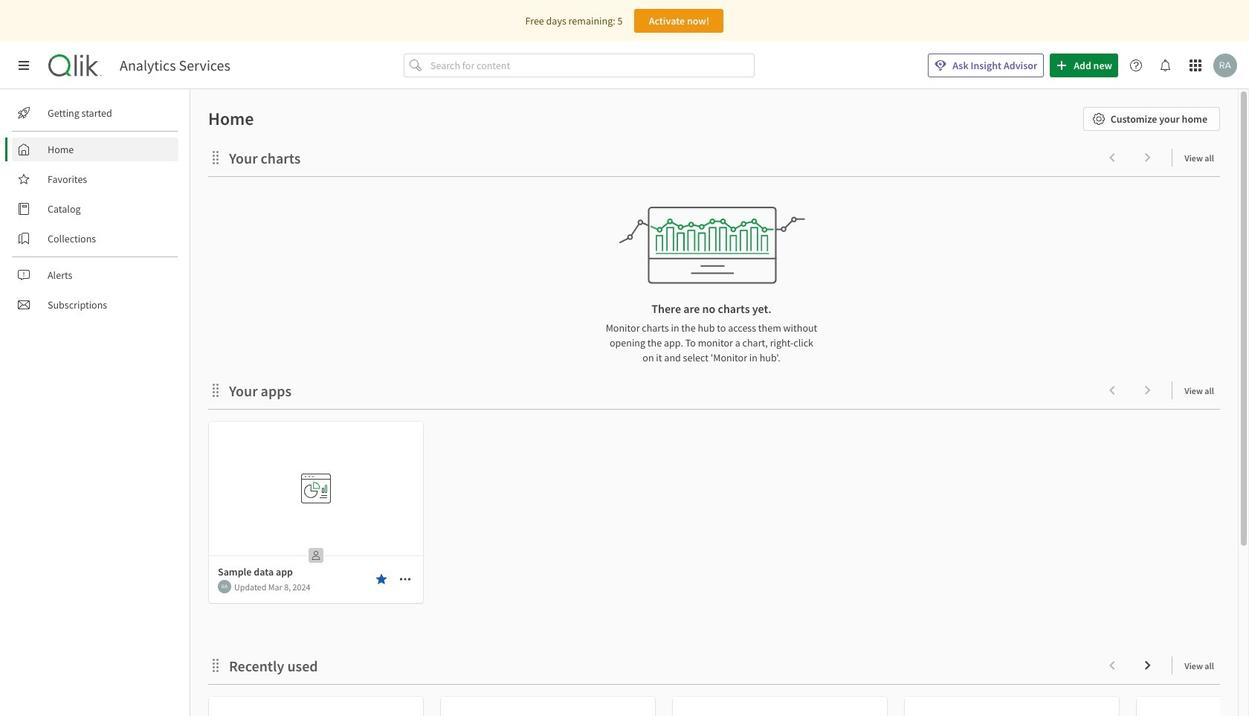 Task type: describe. For each thing, give the bounding box(es) containing it.
analytics services element
[[120, 57, 230, 74]]

navigation pane element
[[0, 95, 190, 323]]

move collection image
[[208, 383, 223, 398]]

unfavorite image
[[376, 573, 388, 585]]

1 vertical spatial ruby anderson image
[[218, 580, 231, 594]]

1 vertical spatial move collection image
[[208, 658, 223, 673]]

0 vertical spatial move collection image
[[208, 150, 223, 165]]



Task type: locate. For each thing, give the bounding box(es) containing it.
0 vertical spatial ruby anderson image
[[1214, 54, 1238, 77]]

move collection image
[[208, 150, 223, 165], [208, 658, 223, 673]]

Search for content text field
[[428, 54, 755, 77]]

ruby anderson image
[[1214, 54, 1238, 77], [218, 580, 231, 594]]

close sidebar menu image
[[18, 60, 30, 71]]

1 horizontal spatial ruby anderson image
[[1214, 54, 1238, 77]]

0 horizontal spatial ruby anderson image
[[218, 580, 231, 594]]

main content
[[184, 89, 1250, 716]]

ruby anderson element
[[218, 580, 231, 594]]



Task type: vqa. For each thing, say whether or not it's contained in the screenshot.
these are the notes element in the top left of the page
no



